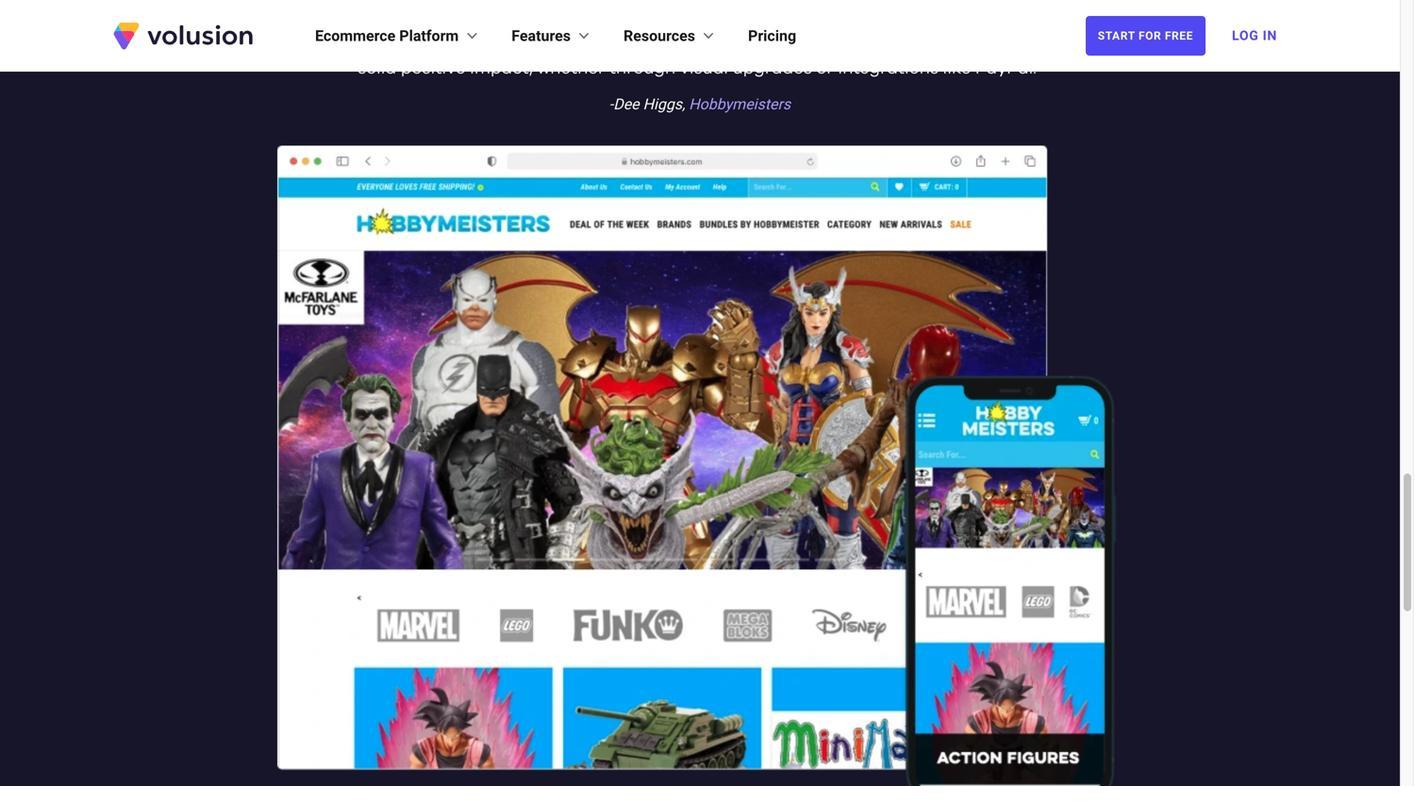 Task type: locate. For each thing, give the bounding box(es) containing it.
hobbymeisters link
[[689, 95, 791, 113]]

solid up provide
[[455, 7, 494, 24]]

start for free link
[[1086, 16, 1206, 56]]

0 horizontal spatial solid
[[358, 60, 396, 77]]

0 horizontal spatial and
[[418, 33, 451, 50]]

-
[[609, 95, 613, 113]]

very
[[641, 7, 677, 24]]

ecommerce
[[315, 27, 396, 45]]

a right in
[[1107, 33, 1118, 50]]

always down available
[[954, 33, 1011, 50]]

-dee higgs, hobbymeisters
[[609, 95, 791, 113]]

been
[[394, 7, 436, 24], [900, 7, 942, 24]]

been up 'platform'
[[394, 7, 436, 24]]

resources button
[[624, 25, 718, 47]]

1 horizontal spatial been
[[900, 7, 942, 24]]

have
[[909, 33, 950, 50]]

whether
[[537, 60, 605, 77]]

hobbymeisters
[[689, 95, 791, 113]]

"volusion
[[280, 7, 356, 24]]

start for free
[[1098, 29, 1193, 42]]

0 horizontal spatial been
[[394, 7, 436, 24]]

1 vertical spatial solid
[[358, 60, 396, 77]]

been up the have
[[900, 7, 942, 24]]

0 vertical spatial a
[[440, 7, 451, 24]]

solid down support
[[358, 60, 396, 77]]

like
[[943, 60, 971, 77]]

in
[[1263, 28, 1277, 43]]

pricing link
[[748, 25, 796, 47]]

upgrades
[[824, 33, 905, 50]]

1 been from the left
[[394, 7, 436, 24]]

1 vertical spatial always
[[954, 33, 1011, 50]]

features
[[512, 27, 571, 45]]

and up positive
[[418, 33, 451, 50]]

solutions
[[522, 33, 597, 50]]

0 horizontal spatial always
[[839, 7, 896, 24]]

0 vertical spatial always
[[839, 7, 896, 24]]

always
[[839, 7, 896, 24], [954, 33, 1011, 50]]

paypal."
[[975, 60, 1042, 77]]

1 horizontal spatial and
[[665, 33, 697, 50]]

solid
[[455, 7, 494, 24], [358, 60, 396, 77]]

for
[[1139, 29, 1161, 42]]

and
[[418, 33, 451, 50], [665, 33, 697, 50]]

always up upgrades
[[839, 7, 896, 24]]

features button
[[512, 25, 593, 47]]

1 horizontal spatial solid
[[455, 7, 494, 24]]

a up 'platform'
[[440, 7, 451, 24]]

ecommerce platform button
[[315, 25, 481, 47]]

log in link
[[1221, 15, 1289, 57]]

log in
[[1232, 28, 1277, 43]]

and down very
[[665, 33, 697, 50]]

1 horizontal spatial a
[[1107, 33, 1118, 50]]

a
[[440, 7, 451, 24], [1107, 33, 1118, 50]]

0 vertical spatial solid
[[455, 7, 494, 24]]

1 vertical spatial a
[[1107, 33, 1118, 50]]

log
[[1232, 28, 1259, 43]]

resulted
[[1016, 33, 1083, 50]]



Task type: vqa. For each thing, say whether or not it's contained in the screenshot.
them
no



Task type: describe. For each thing, give the bounding box(es) containing it.
1 horizontal spatial always
[[954, 33, 1011, 50]]

support
[[349, 33, 414, 50]]

2 and from the left
[[665, 33, 697, 50]]

platform
[[399, 27, 459, 45]]

beginning.
[[681, 7, 768, 24]]

start
[[1098, 29, 1135, 42]]

they've
[[772, 7, 835, 24]]

professionally.
[[701, 33, 820, 50]]

when
[[1026, 7, 1070, 24]]

in
[[1087, 33, 1103, 50]]

dee
[[613, 95, 639, 113]]

impact,
[[470, 60, 533, 77]]

1 and from the left
[[418, 33, 451, 50]]

2 been from the left
[[900, 7, 942, 24]]

positive
[[401, 60, 465, 77]]

quickly
[[601, 33, 660, 50]]

pricing
[[748, 27, 796, 45]]

has
[[360, 7, 390, 24]]

0 horizontal spatial a
[[440, 7, 451, 24]]

from
[[566, 7, 605, 24]]

through
[[609, 60, 676, 77]]

partner
[[498, 7, 562, 24]]

free
[[1165, 29, 1193, 42]]

we've
[[1075, 7, 1120, 24]]

needed
[[282, 33, 344, 50]]

"volusion has been a solid partner from the very beginning. they've always been available when we've needed support and provide solutions quickly and professionally. upgrades have always resulted in a solid positive impact, whether through visual upgrades or integrations like paypal."
[[280, 7, 1120, 77]]

resources
[[624, 27, 695, 45]]

the
[[609, 7, 637, 24]]

available
[[946, 7, 1022, 24]]

higgs,
[[643, 95, 685, 113]]

or
[[816, 60, 834, 77]]

provide
[[455, 33, 518, 50]]

upgrades
[[732, 60, 812, 77]]

ecommerce platform
[[315, 27, 459, 45]]

visual
[[680, 60, 728, 77]]

integrations
[[838, 60, 939, 77]]



